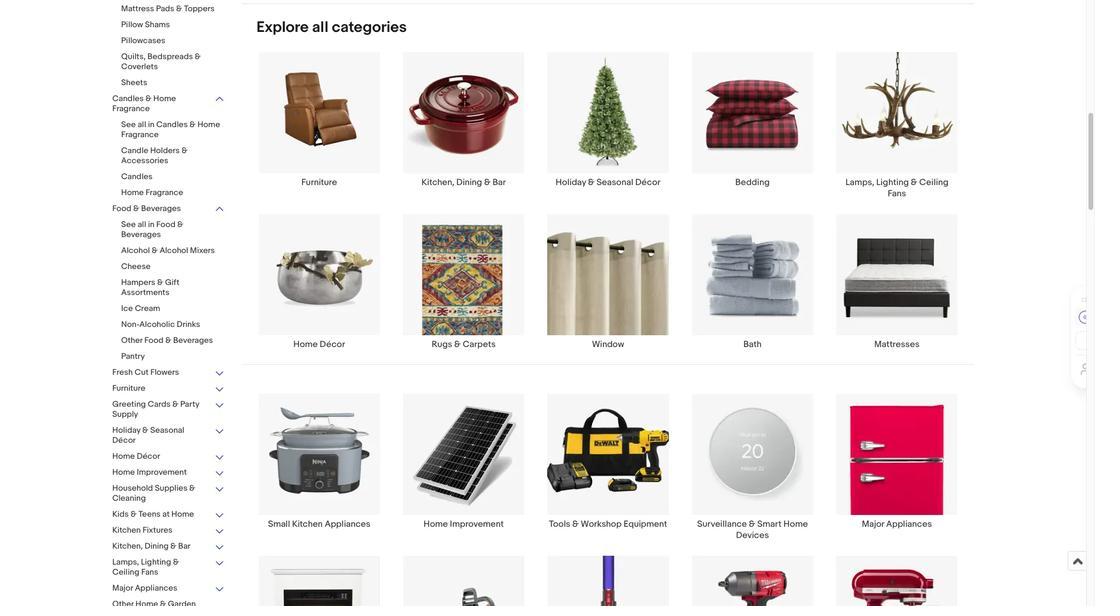 Task type: describe. For each thing, give the bounding box(es) containing it.
1 vertical spatial all
[[138, 119, 146, 130]]

0 vertical spatial seasonal
[[597, 177, 634, 188]]

2 in from the top
[[148, 219, 155, 229]]

0 vertical spatial candles
[[112, 93, 144, 103]]

kitchen inside mattress pads & toppers pillow shams pillowcases quilts, bedspreads & coverlets sheets candles & home fragrance see all in candles & home fragrance candle holders & accessories candles home fragrance food & beverages see all in food & beverages alcohol & alcohol mixers cheese hampers & gift assortments ice cream non-alcoholic drinks other food & beverages pantry fresh cut flowers furniture greeting cards & party supply holiday & seasonal décor home décor home improvement household supplies & cleaning kids & teens at home kitchen fixtures kitchen, dining & bar lamps, lighting & ceiling fans major appliances
[[112, 525, 141, 535]]

2 horizontal spatial appliances
[[887, 519, 933, 530]]

cream
[[135, 303, 160, 313]]

categories
[[332, 18, 407, 36]]

alcohol & alcohol mixers link
[[121, 245, 225, 257]]

mixers
[[190, 245, 215, 255]]

home décor button
[[112, 451, 225, 462]]

greeting
[[112, 399, 146, 409]]

2 vertical spatial beverages
[[173, 335, 213, 345]]

flowers
[[150, 367, 179, 377]]

1 see from the top
[[121, 119, 136, 130]]

surveillance & smart home devices
[[698, 519, 808, 541]]

2 vertical spatial all
[[138, 219, 146, 229]]

pads
[[156, 4, 174, 14]]

lamps, inside mattress pads & toppers pillow shams pillowcases quilts, bedspreads & coverlets sheets candles & home fragrance see all in candles & home fragrance candle holders & accessories candles home fragrance food & beverages see all in food & beverages alcohol & alcohol mixers cheese hampers & gift assortments ice cream non-alcoholic drinks other food & beverages pantry fresh cut flowers furniture greeting cards & party supply holiday & seasonal décor home décor home improvement household supplies & cleaning kids & teens at home kitchen fixtures kitchen, dining & bar lamps, lighting & ceiling fans major appliances
[[112, 557, 139, 567]]

other
[[121, 335, 143, 345]]

home improvement link
[[392, 393, 536, 541]]

mattresses
[[875, 339, 920, 350]]

dining inside "link"
[[457, 177, 482, 188]]

holders
[[150, 145, 180, 156]]

small kitchen appliances
[[268, 519, 371, 530]]

sheets
[[121, 77, 147, 88]]

kitchen, inside "link"
[[422, 177, 455, 188]]

2 vertical spatial food
[[144, 335, 164, 345]]

pillow shams link
[[121, 20, 225, 31]]

candle holders & accessories link
[[121, 145, 225, 167]]

home inside home improvement link
[[424, 519, 448, 530]]

pantry link
[[121, 351, 225, 362]]

lamps, lighting & ceiling fans button
[[112, 557, 225, 578]]

improvement inside mattress pads & toppers pillow shams pillowcases quilts, bedspreads & coverlets sheets candles & home fragrance see all in candles & home fragrance candle holders & accessories candles home fragrance food & beverages see all in food & beverages alcohol & alcohol mixers cheese hampers & gift assortments ice cream non-alcoholic drinks other food & beverages pantry fresh cut flowers furniture greeting cards & party supply holiday & seasonal décor home décor home improvement household supplies & cleaning kids & teens at home kitchen fixtures kitchen, dining & bar lamps, lighting & ceiling fans major appliances
[[137, 467, 187, 477]]

assortments
[[121, 287, 170, 297]]

household
[[112, 483, 153, 493]]

lamps, lighting & ceiling fans link
[[825, 51, 970, 199]]

window link
[[536, 213, 681, 350]]

mattress pads & toppers pillow shams pillowcases quilts, bedspreads & coverlets sheets candles & home fragrance see all in candles & home fragrance candle holders & accessories candles home fragrance food & beverages see all in food & beverages alcohol & alcohol mixers cheese hampers & gift assortments ice cream non-alcoholic drinks other food & beverages pantry fresh cut flowers furniture greeting cards & party supply holiday & seasonal décor home décor home improvement household supplies & cleaning kids & teens at home kitchen fixtures kitchen, dining & bar lamps, lighting & ceiling fans major appliances
[[112, 4, 220, 593]]

décor inside home décor link
[[320, 339, 345, 350]]

bar inside "link"
[[493, 177, 506, 188]]

kids
[[112, 509, 129, 519]]

household supplies & cleaning button
[[112, 483, 225, 504]]

coverlets
[[121, 62, 158, 72]]

pillow
[[121, 20, 143, 30]]

lamps, lighting & ceiling fans
[[846, 177, 949, 199]]

bedspreads
[[148, 51, 193, 62]]

fresh
[[112, 367, 133, 377]]

cut
[[135, 367, 149, 377]]

non-
[[121, 319, 139, 329]]

surveillance
[[698, 519, 747, 530]]

appliances inside mattress pads & toppers pillow shams pillowcases quilts, bedspreads & coverlets sheets candles & home fragrance see all in candles & home fragrance candle holders & accessories candles home fragrance food & beverages see all in food & beverages alcohol & alcohol mixers cheese hampers & gift assortments ice cream non-alcoholic drinks other food & beverages pantry fresh cut flowers furniture greeting cards & party supply holiday & seasonal décor home décor home improvement household supplies & cleaning kids & teens at home kitchen fixtures kitchen, dining & bar lamps, lighting & ceiling fans major appliances
[[135, 583, 177, 593]]

kitchen, inside mattress pads & toppers pillow shams pillowcases quilts, bedspreads & coverlets sheets candles & home fragrance see all in candles & home fragrance candle holders & accessories candles home fragrance food & beverages see all in food & beverages alcohol & alcohol mixers cheese hampers & gift assortments ice cream non-alcoholic drinks other food & beverages pantry fresh cut flowers furniture greeting cards & party supply holiday & seasonal décor home décor home improvement household supplies & cleaning kids & teens at home kitchen fixtures kitchen, dining & bar lamps, lighting & ceiling fans major appliances
[[112, 541, 143, 551]]

teens
[[138, 509, 161, 519]]

tools & workshop equipment link
[[536, 393, 681, 541]]

pillowcases
[[121, 35, 165, 46]]

& inside the lamps, lighting & ceiling fans
[[911, 177, 918, 188]]

lamps, inside the lamps, lighting & ceiling fans
[[846, 177, 875, 188]]

kitchen, dining & bar
[[422, 177, 506, 188]]

quilts,
[[121, 51, 146, 62]]

devices
[[736, 530, 770, 541]]

other food & beverages link
[[121, 335, 225, 347]]

smart
[[758, 519, 782, 530]]

see all in food & beverages link
[[121, 219, 225, 241]]

1 vertical spatial fragrance
[[121, 130, 159, 140]]

accessories
[[121, 156, 168, 166]]

0 vertical spatial fragrance
[[112, 103, 150, 114]]

sheets link
[[121, 77, 225, 89]]

holiday & seasonal décor link
[[536, 51, 681, 199]]

tools
[[549, 519, 571, 530]]

furniture button
[[112, 383, 225, 394]]

1 horizontal spatial kitchen
[[292, 519, 323, 530]]

1 horizontal spatial furniture
[[302, 177, 337, 188]]

non-alcoholic drinks link
[[121, 319, 225, 331]]

kitchen, dining & bar link
[[392, 51, 536, 199]]

holiday inside holiday & seasonal décor link
[[556, 177, 586, 188]]

at
[[162, 509, 170, 519]]

& inside surveillance & smart home devices
[[749, 519, 756, 530]]



Task type: locate. For each thing, give the bounding box(es) containing it.
alcohol
[[121, 245, 150, 255], [160, 245, 188, 255]]

1 alcohol from the left
[[121, 245, 150, 255]]

fragrance up the food & beverages dropdown button
[[146, 187, 183, 198]]

1 vertical spatial lamps,
[[112, 557, 139, 567]]

party
[[180, 399, 199, 409]]

rugs
[[432, 339, 453, 350]]

1 vertical spatial improvement
[[450, 519, 504, 530]]

1 horizontal spatial appliances
[[325, 519, 371, 530]]

1 vertical spatial bar
[[178, 541, 191, 551]]

dining inside mattress pads & toppers pillow shams pillowcases quilts, bedspreads & coverlets sheets candles & home fragrance see all in candles & home fragrance candle holders & accessories candles home fragrance food & beverages see all in food & beverages alcohol & alcohol mixers cheese hampers & gift assortments ice cream non-alcoholic drinks other food & beverages pantry fresh cut flowers furniture greeting cards & party supply holiday & seasonal décor home décor home improvement household supplies & cleaning kids & teens at home kitchen fixtures kitchen, dining & bar lamps, lighting & ceiling fans major appliances
[[145, 541, 169, 551]]

explore
[[257, 18, 309, 36]]

1 in from the top
[[148, 119, 155, 130]]

cheese
[[121, 261, 151, 271]]

quilts, bedspreads & coverlets link
[[121, 51, 225, 73]]

improvement
[[137, 467, 187, 477], [450, 519, 504, 530]]

see
[[121, 119, 136, 130], [121, 219, 136, 229]]

surveillance & smart home devices link
[[681, 393, 825, 541]]

seasonal
[[597, 177, 634, 188], [150, 425, 184, 435]]

0 vertical spatial furniture
[[302, 177, 337, 188]]

1 vertical spatial dining
[[145, 541, 169, 551]]

1 vertical spatial ceiling
[[112, 567, 139, 577]]

fixtures
[[143, 525, 173, 535]]

1 vertical spatial see
[[121, 219, 136, 229]]

0 vertical spatial in
[[148, 119, 155, 130]]

0 horizontal spatial lighting
[[141, 557, 171, 567]]

home inside home décor link
[[294, 339, 318, 350]]

0 horizontal spatial seasonal
[[150, 425, 184, 435]]

décor
[[636, 177, 661, 188], [320, 339, 345, 350], [112, 435, 136, 445], [137, 451, 160, 461]]

0 horizontal spatial fans
[[141, 567, 158, 577]]

holiday inside mattress pads & toppers pillow shams pillowcases quilts, bedspreads & coverlets sheets candles & home fragrance see all in candles & home fragrance candle holders & accessories candles home fragrance food & beverages see all in food & beverages alcohol & alcohol mixers cheese hampers & gift assortments ice cream non-alcoholic drinks other food & beverages pantry fresh cut flowers furniture greeting cards & party supply holiday & seasonal décor home décor home improvement household supplies & cleaning kids & teens at home kitchen fixtures kitchen, dining & bar lamps, lighting & ceiling fans major appliances
[[112, 425, 141, 435]]

0 horizontal spatial dining
[[145, 541, 169, 551]]

food
[[112, 203, 132, 213], [156, 219, 176, 229], [144, 335, 164, 345]]

in down the food & beverages dropdown button
[[148, 219, 155, 229]]

0 vertical spatial lighting
[[877, 177, 909, 188]]

fragrance
[[112, 103, 150, 114], [121, 130, 159, 140], [146, 187, 183, 198]]

kitchen down the kids
[[112, 525, 141, 535]]

alcohol up the cheese link
[[160, 245, 188, 255]]

1 vertical spatial candles
[[156, 119, 188, 130]]

bedding
[[736, 177, 770, 188]]

1 vertical spatial food
[[156, 219, 176, 229]]

kids & teens at home button
[[112, 509, 225, 520]]

major appliances link
[[825, 393, 970, 541]]

home
[[153, 93, 176, 103], [198, 119, 220, 130], [121, 187, 144, 198], [294, 339, 318, 350], [112, 451, 135, 461], [112, 467, 135, 477], [172, 509, 194, 519], [424, 519, 448, 530], [784, 519, 808, 530]]

1 vertical spatial seasonal
[[150, 425, 184, 435]]

candles & home fragrance button
[[112, 93, 225, 115]]

window
[[592, 339, 625, 350]]

2 alcohol from the left
[[160, 245, 188, 255]]

alcoholic
[[139, 319, 175, 329]]

0 horizontal spatial improvement
[[137, 467, 187, 477]]

0 horizontal spatial alcohol
[[121, 245, 150, 255]]

0 vertical spatial see
[[121, 119, 136, 130]]

& inside 'link'
[[455, 339, 461, 350]]

home inside surveillance & smart home devices
[[784, 519, 808, 530]]

0 vertical spatial ceiling
[[920, 177, 949, 188]]

& inside "link"
[[484, 177, 491, 188]]

ceiling inside mattress pads & toppers pillow shams pillowcases quilts, bedspreads & coverlets sheets candles & home fragrance see all in candles & home fragrance candle holders & accessories candles home fragrance food & beverages see all in food & beverages alcohol & alcohol mixers cheese hampers & gift assortments ice cream non-alcoholic drinks other food & beverages pantry fresh cut flowers furniture greeting cards & party supply holiday & seasonal décor home décor home improvement household supplies & cleaning kids & teens at home kitchen fixtures kitchen, dining & bar lamps, lighting & ceiling fans major appliances
[[112, 567, 139, 577]]

1 vertical spatial furniture
[[112, 383, 145, 393]]

candles link
[[121, 171, 225, 183]]

0 horizontal spatial furniture
[[112, 383, 145, 393]]

candle
[[121, 145, 148, 156]]

mattress pads & toppers link
[[121, 4, 225, 15]]

small
[[268, 519, 290, 530]]

major appliances
[[862, 519, 933, 530]]

small kitchen appliances link
[[247, 393, 392, 541]]

supply
[[112, 409, 138, 419]]

drinks
[[177, 319, 200, 329]]

0 horizontal spatial major
[[112, 583, 133, 593]]

equipment
[[624, 519, 668, 530]]

major inside mattress pads & toppers pillow shams pillowcases quilts, bedspreads & coverlets sheets candles & home fragrance see all in candles & home fragrance candle holders & accessories candles home fragrance food & beverages see all in food & beverages alcohol & alcohol mixers cheese hampers & gift assortments ice cream non-alcoholic drinks other food & beverages pantry fresh cut flowers furniture greeting cards & party supply holiday & seasonal décor home décor home improvement household supplies & cleaning kids & teens at home kitchen fixtures kitchen, dining & bar lamps, lighting & ceiling fans major appliances
[[112, 583, 133, 593]]

ceiling inside the lamps, lighting & ceiling fans
[[920, 177, 949, 188]]

0 horizontal spatial holiday
[[112, 425, 141, 435]]

1 horizontal spatial major
[[862, 519, 885, 530]]

2 vertical spatial candles
[[121, 171, 153, 182]]

1 horizontal spatial lighting
[[877, 177, 909, 188]]

food down alcoholic
[[144, 335, 164, 345]]

fresh cut flowers button
[[112, 367, 225, 378]]

0 vertical spatial food
[[112, 203, 132, 213]]

ice cream link
[[121, 303, 225, 315]]

1 vertical spatial kitchen,
[[112, 541, 143, 551]]

0 vertical spatial lamps,
[[846, 177, 875, 188]]

1 vertical spatial in
[[148, 219, 155, 229]]

shams
[[145, 20, 170, 30]]

all right explore
[[312, 18, 329, 36]]

lighting inside mattress pads & toppers pillow shams pillowcases quilts, bedspreads & coverlets sheets candles & home fragrance see all in candles & home fragrance candle holders & accessories candles home fragrance food & beverages see all in food & beverages alcohol & alcohol mixers cheese hampers & gift assortments ice cream non-alcoholic drinks other food & beverages pantry fresh cut flowers furniture greeting cards & party supply holiday & seasonal décor home décor home improvement household supplies & cleaning kids & teens at home kitchen fixtures kitchen, dining & bar lamps, lighting & ceiling fans major appliances
[[141, 557, 171, 567]]

0 vertical spatial beverages
[[141, 203, 181, 213]]

beverages down the home fragrance link
[[141, 203, 181, 213]]

1 horizontal spatial seasonal
[[597, 177, 634, 188]]

fans
[[888, 188, 907, 199], [141, 567, 158, 577]]

1 horizontal spatial dining
[[457, 177, 482, 188]]

pantry
[[121, 351, 145, 361]]

cleaning
[[112, 493, 146, 503]]

candles down candles & home fragrance dropdown button
[[156, 119, 188, 130]]

bedding link
[[681, 51, 825, 199]]

home décor link
[[247, 213, 392, 350]]

tools & workshop equipment
[[549, 519, 668, 530]]

0 horizontal spatial kitchen,
[[112, 541, 143, 551]]

kitchen right small
[[292, 519, 323, 530]]

food & beverages button
[[112, 203, 225, 215]]

1 horizontal spatial lamps,
[[846, 177, 875, 188]]

furniture inside mattress pads & toppers pillow shams pillowcases quilts, bedspreads & coverlets sheets candles & home fragrance see all in candles & home fragrance candle holders & accessories candles home fragrance food & beverages see all in food & beverages alcohol & alcohol mixers cheese hampers & gift assortments ice cream non-alcoholic drinks other food & beverages pantry fresh cut flowers furniture greeting cards & party supply holiday & seasonal décor home décor home improvement household supplies & cleaning kids & teens at home kitchen fixtures kitchen, dining & bar lamps, lighting & ceiling fans major appliances
[[112, 383, 145, 393]]

kitchen, dining & bar button
[[112, 541, 225, 552]]

home décor
[[294, 339, 345, 350]]

1 vertical spatial beverages
[[121, 229, 161, 239]]

food down the food & beverages dropdown button
[[156, 219, 176, 229]]

ice
[[121, 303, 133, 313]]

rugs & carpets
[[432, 339, 496, 350]]

décor inside holiday & seasonal décor link
[[636, 177, 661, 188]]

bath link
[[681, 213, 825, 350]]

0 horizontal spatial kitchen
[[112, 525, 141, 535]]

candles down sheets
[[112, 93, 144, 103]]

1 vertical spatial fans
[[141, 567, 158, 577]]

candles down accessories
[[121, 171, 153, 182]]

furniture link
[[247, 51, 392, 199]]

explore all categories
[[257, 18, 407, 36]]

0 vertical spatial holiday
[[556, 177, 586, 188]]

0 horizontal spatial lamps,
[[112, 557, 139, 567]]

holiday & seasonal décor
[[556, 177, 661, 188]]

0 vertical spatial kitchen,
[[422, 177, 455, 188]]

bar inside mattress pads & toppers pillow shams pillowcases quilts, bedspreads & coverlets sheets candles & home fragrance see all in candles & home fragrance candle holders & accessories candles home fragrance food & beverages see all in food & beverages alcohol & alcohol mixers cheese hampers & gift assortments ice cream non-alcoholic drinks other food & beverages pantry fresh cut flowers furniture greeting cards & party supply holiday & seasonal décor home décor home improvement household supplies & cleaning kids & teens at home kitchen fixtures kitchen, dining & bar lamps, lighting & ceiling fans major appliances
[[178, 541, 191, 551]]

dining
[[457, 177, 482, 188], [145, 541, 169, 551]]

hampers & gift assortments link
[[121, 277, 225, 299]]

all up candle
[[138, 119, 146, 130]]

lighting
[[877, 177, 909, 188], [141, 557, 171, 567]]

see up candle
[[121, 119, 136, 130]]

seasonal inside mattress pads & toppers pillow shams pillowcases quilts, bedspreads & coverlets sheets candles & home fragrance see all in candles & home fragrance candle holders & accessories candles home fragrance food & beverages see all in food & beverages alcohol & alcohol mixers cheese hampers & gift assortments ice cream non-alcoholic drinks other food & beverages pantry fresh cut flowers furniture greeting cards & party supply holiday & seasonal décor home décor home improvement household supplies & cleaning kids & teens at home kitchen fixtures kitchen, dining & bar lamps, lighting & ceiling fans major appliances
[[150, 425, 184, 435]]

1 vertical spatial lighting
[[141, 557, 171, 567]]

carpets
[[463, 339, 496, 350]]

0 vertical spatial major
[[862, 519, 885, 530]]

beverages up 'cheese'
[[121, 229, 161, 239]]

in
[[148, 119, 155, 130], [148, 219, 155, 229]]

gift
[[165, 277, 179, 287]]

cheese link
[[121, 261, 225, 273]]

1 horizontal spatial fans
[[888, 188, 907, 199]]

hampers
[[121, 277, 155, 287]]

rugs & carpets link
[[392, 213, 536, 350]]

0 horizontal spatial bar
[[178, 541, 191, 551]]

mattresses link
[[825, 213, 970, 350]]

toppers
[[184, 4, 215, 14]]

1 horizontal spatial bar
[[493, 177, 506, 188]]

all down the food & beverages dropdown button
[[138, 219, 146, 229]]

see up 'cheese'
[[121, 219, 136, 229]]

1 vertical spatial major
[[112, 583, 133, 593]]

bar
[[493, 177, 506, 188], [178, 541, 191, 551]]

1 horizontal spatial improvement
[[450, 519, 504, 530]]

home fragrance link
[[121, 187, 225, 199]]

fans inside the lamps, lighting & ceiling fans
[[888, 188, 907, 199]]

fans inside mattress pads & toppers pillow shams pillowcases quilts, bedspreads & coverlets sheets candles & home fragrance see all in candles & home fragrance candle holders & accessories candles home fragrance food & beverages see all in food & beverages alcohol & alcohol mixers cheese hampers & gift assortments ice cream non-alcoholic drinks other food & beverages pantry fresh cut flowers furniture greeting cards & party supply holiday & seasonal décor home décor home improvement household supplies & cleaning kids & teens at home kitchen fixtures kitchen, dining & bar lamps, lighting & ceiling fans major appliances
[[141, 567, 158, 577]]

0 vertical spatial dining
[[457, 177, 482, 188]]

ceiling
[[920, 177, 949, 188], [112, 567, 139, 577]]

0 horizontal spatial ceiling
[[112, 567, 139, 577]]

&
[[176, 4, 182, 14], [195, 51, 201, 62], [146, 93, 152, 103], [190, 119, 196, 130], [182, 145, 188, 156], [484, 177, 491, 188], [588, 177, 595, 188], [911, 177, 918, 188], [133, 203, 139, 213], [177, 219, 183, 229], [152, 245, 158, 255], [157, 277, 163, 287], [165, 335, 171, 345], [455, 339, 461, 350], [172, 399, 179, 409], [142, 425, 148, 435], [189, 483, 195, 493], [131, 509, 137, 519], [573, 519, 579, 530], [749, 519, 756, 530], [170, 541, 177, 551], [173, 557, 179, 567]]

1 horizontal spatial ceiling
[[920, 177, 949, 188]]

0 vertical spatial all
[[312, 18, 329, 36]]

workshop
[[581, 519, 622, 530]]

all
[[312, 18, 329, 36], [138, 119, 146, 130], [138, 219, 146, 229]]

2 vertical spatial fragrance
[[146, 187, 183, 198]]

1 horizontal spatial kitchen,
[[422, 177, 455, 188]]

0 vertical spatial improvement
[[137, 467, 187, 477]]

1 horizontal spatial alcohol
[[160, 245, 188, 255]]

0 vertical spatial bar
[[493, 177, 506, 188]]

see all in candles & home fragrance link
[[121, 119, 225, 141]]

lighting inside the lamps, lighting & ceiling fans
[[877, 177, 909, 188]]

fragrance up candle
[[121, 130, 159, 140]]

1 vertical spatial holiday
[[112, 425, 141, 435]]

cards
[[148, 399, 171, 409]]

1 horizontal spatial holiday
[[556, 177, 586, 188]]

in down candles & home fragrance dropdown button
[[148, 119, 155, 130]]

0 vertical spatial fans
[[888, 188, 907, 199]]

2 see from the top
[[121, 219, 136, 229]]

fragrance down sheets
[[112, 103, 150, 114]]

holiday & seasonal décor button
[[112, 425, 225, 446]]

food down accessories
[[112, 203, 132, 213]]

home improvement button
[[112, 467, 225, 478]]

kitchen fixtures button
[[112, 525, 225, 536]]

alcohol up 'cheese'
[[121, 245, 150, 255]]

0 horizontal spatial appliances
[[135, 583, 177, 593]]

beverages down "drinks"
[[173, 335, 213, 345]]

greeting cards & party supply button
[[112, 399, 225, 420]]

supplies
[[155, 483, 188, 493]]

holiday
[[556, 177, 586, 188], [112, 425, 141, 435]]



Task type: vqa. For each thing, say whether or not it's contained in the screenshot.
Mattress Pads & Toppers link
yes



